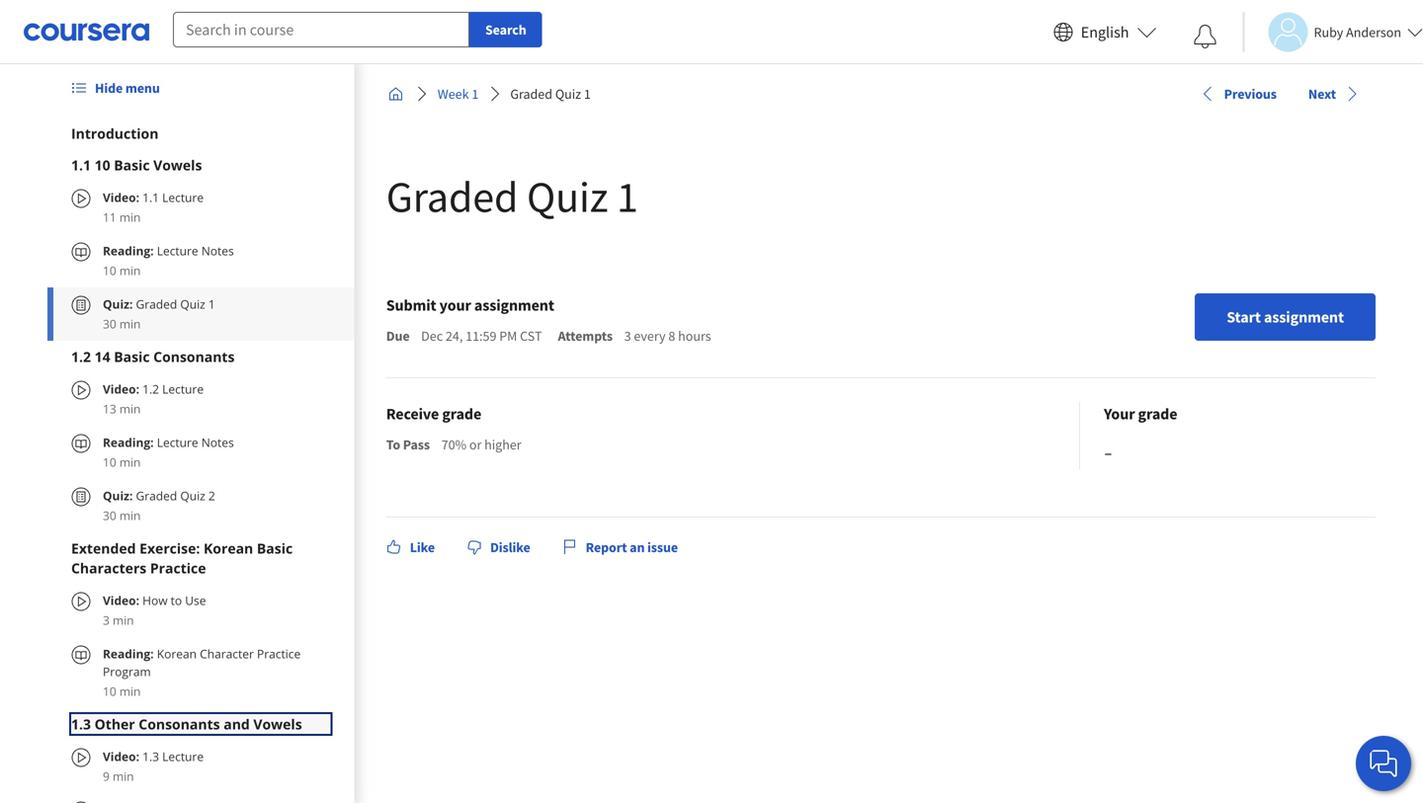 Task type: describe. For each thing, give the bounding box(es) containing it.
week 1 link
[[430, 76, 487, 112]]

8
[[669, 327, 676, 345]]

character
[[200, 646, 254, 662]]

dec
[[421, 327, 443, 345]]

dislike button
[[459, 530, 539, 566]]

1.3 other consonants and vowels button
[[71, 715, 331, 735]]

basic inside extended exercise: korean basic characters practice
[[257, 539, 293, 558]]

min inside quiz: graded quiz 2 30 min
[[119, 508, 141, 524]]

dec 24, 11:59 pm cst
[[421, 327, 542, 345]]

report
[[586, 539, 627, 557]]

1.2 inside video: 1.2 lecture 13 min
[[143, 381, 159, 397]]

Search in course text field
[[173, 12, 470, 47]]

your
[[440, 296, 471, 315]]

video: 1.3 lecture 9 min
[[103, 749, 204, 785]]

min up quiz: graded quiz 1 30 min
[[119, 263, 141, 279]]

dislike
[[490, 539, 531, 557]]

30 for 14
[[103, 508, 116, 524]]

lecture for 1.2
[[162, 381, 204, 397]]

hide menu button
[[63, 70, 168, 106]]

characters
[[71, 559, 147, 578]]

next button
[[1301, 76, 1369, 111]]

1.3 other consonants and vowels
[[71, 715, 302, 734]]

1 vertical spatial vowels
[[254, 715, 302, 734]]

program
[[103, 664, 151, 680]]

0 vertical spatial consonants
[[153, 348, 235, 366]]

basic for vowels
[[114, 156, 150, 175]]

previous button
[[1193, 76, 1285, 111]]

show notifications image
[[1194, 25, 1218, 48]]

practice inside extended exercise: korean basic characters practice
[[150, 559, 206, 578]]

exercise:
[[140, 539, 200, 558]]

video: inside "video: 1.3 lecture 9 min"
[[103, 749, 139, 765]]

3 reading: from the top
[[103, 646, 157, 662]]

search button
[[470, 12, 542, 47]]

quiz: for 14
[[103, 488, 133, 504]]

search
[[486, 21, 527, 39]]

your grade
[[1104, 404, 1178, 424]]

attempts
[[558, 327, 613, 345]]

home image
[[388, 86, 404, 102]]

or
[[470, 436, 482, 454]]

30 for 10
[[103, 316, 116, 332]]

report an issue
[[586, 539, 678, 557]]

0 horizontal spatial assignment
[[475, 296, 555, 315]]

extended
[[71, 539, 136, 558]]

9
[[103, 769, 110, 785]]

ruby anderson
[[1315, 23, 1402, 41]]

ruby
[[1315, 23, 1344, 41]]

10 down the program
[[103, 684, 116, 700]]

quiz: graded quiz 2 30 min
[[103, 488, 215, 524]]

2
[[208, 488, 215, 504]]

to pass
[[386, 436, 430, 454]]

reading: lecture notes 10 min for vowels
[[103, 243, 234, 279]]

report an issue button
[[554, 530, 686, 566]]

other
[[95, 715, 135, 734]]

submit
[[386, 296, 437, 315]]

menu
[[125, 79, 160, 97]]

basic for consonants
[[114, 348, 150, 366]]

quiz inside quiz: graded quiz 2 30 min
[[180, 488, 205, 504]]

grade for your grade
[[1139, 404, 1178, 424]]

cst
[[520, 327, 542, 345]]

min up quiz: graded quiz 2 30 min
[[119, 454, 141, 471]]

min inside "video: 1.3 lecture 9 min"
[[113, 769, 134, 785]]

10 min
[[103, 684, 141, 700]]

quiz: graded quiz 1 30 min
[[103, 296, 215, 332]]

start assignment button
[[1196, 294, 1376, 341]]

like button
[[378, 530, 443, 566]]

1.3 inside "video: 1.3 lecture 9 min"
[[143, 749, 159, 765]]

reading: for 14
[[103, 435, 154, 451]]

to
[[171, 593, 182, 609]]

chat with us image
[[1369, 749, 1400, 780]]

due
[[386, 327, 410, 345]]

week 1
[[438, 85, 479, 103]]

14
[[95, 348, 110, 366]]

coursera image
[[24, 16, 149, 48]]

pm
[[500, 327, 517, 345]]

how
[[143, 593, 168, 609]]

quiz inside quiz: graded quiz 1 30 min
[[180, 296, 205, 312]]

start assignment
[[1227, 308, 1345, 327]]

korean character practice program
[[103, 646, 301, 680]]

english button
[[1046, 0, 1165, 64]]

1 inside "link"
[[472, 85, 479, 103]]

korean inside extended exercise: korean basic characters practice
[[204, 539, 253, 558]]

lecture down video: 1.2 lecture 13 min
[[157, 435, 198, 451]]

receive grade
[[386, 404, 482, 424]]

min inside video: how to use 3 min
[[113, 613, 134, 629]]

receive
[[386, 404, 439, 424]]



Task type: locate. For each thing, give the bounding box(es) containing it.
1.2
[[71, 348, 91, 366], [143, 381, 159, 397]]

1 30 from the top
[[103, 316, 116, 332]]

1 horizontal spatial 3
[[625, 327, 631, 345]]

hide menu
[[95, 79, 160, 97]]

an
[[630, 539, 645, 557]]

30
[[103, 316, 116, 332], [103, 508, 116, 524]]

1 video: from the top
[[103, 189, 139, 206]]

0 vertical spatial notes
[[201, 243, 234, 259]]

1 vertical spatial korean
[[157, 646, 197, 662]]

2 grade from the left
[[1139, 404, 1178, 424]]

0 vertical spatial korean
[[204, 539, 253, 558]]

1 vertical spatial 1.3
[[143, 749, 159, 765]]

reading: lecture notes 10 min
[[103, 243, 234, 279], [103, 435, 234, 471]]

1.3 inside dropdown button
[[71, 715, 91, 734]]

korean inside korean character practice program
[[157, 646, 197, 662]]

reading: lecture notes 10 min up quiz: graded quiz 1 30 min
[[103, 243, 234, 279]]

1 horizontal spatial 1.2
[[143, 381, 159, 397]]

1 vertical spatial basic
[[114, 348, 150, 366]]

0 horizontal spatial korean
[[157, 646, 197, 662]]

3 down characters
[[103, 613, 110, 629]]

1.1 down "introduction"
[[71, 156, 91, 175]]

consonants
[[153, 348, 235, 366], [139, 715, 220, 734]]

11
[[103, 209, 116, 225]]

70% or higher
[[442, 436, 522, 454]]

1 inside quiz: graded quiz 1 30 min
[[208, 296, 215, 312]]

3
[[625, 327, 631, 345], [103, 613, 110, 629]]

1 horizontal spatial practice
[[257, 646, 301, 662]]

0 horizontal spatial 1.1
[[71, 156, 91, 175]]

0 vertical spatial practice
[[150, 559, 206, 578]]

issue
[[648, 539, 678, 557]]

1 vertical spatial reading: lecture notes 10 min
[[103, 435, 234, 471]]

assignment up pm
[[475, 296, 555, 315]]

min down the program
[[119, 684, 141, 700]]

notes for vowels
[[201, 243, 234, 259]]

10 down "introduction"
[[95, 156, 110, 175]]

30 up extended
[[103, 508, 116, 524]]

1 vertical spatial 3
[[103, 613, 110, 629]]

min up 1.2 14 basic consonants
[[119, 316, 141, 332]]

assignment right start
[[1265, 308, 1345, 327]]

quiz
[[556, 85, 582, 103], [527, 169, 608, 224], [180, 296, 205, 312], [180, 488, 205, 504]]

every
[[634, 327, 666, 345]]

korean
[[204, 539, 253, 558], [157, 646, 197, 662]]

reading: lecture notes 10 min up quiz: graded quiz 2 30 min
[[103, 435, 234, 471]]

70%
[[442, 436, 467, 454]]

submit your assignment
[[386, 296, 555, 315]]

graded
[[511, 85, 553, 103], [386, 169, 518, 224], [136, 296, 177, 312], [136, 488, 177, 504]]

2 notes from the top
[[201, 435, 234, 451]]

1 horizontal spatial assignment
[[1265, 308, 1345, 327]]

30 inside quiz: graded quiz 2 30 min
[[103, 508, 116, 524]]

3 left every
[[625, 327, 631, 345]]

vowels
[[153, 156, 202, 175], [254, 715, 302, 734]]

0 vertical spatial 1.1
[[71, 156, 91, 175]]

ruby anderson button
[[1243, 12, 1424, 52]]

min inside video: 1.1 lecture 11 min
[[119, 209, 141, 225]]

10 down 13
[[103, 454, 116, 471]]

video: for exercise:
[[103, 593, 139, 609]]

to
[[386, 436, 400, 454]]

1 vertical spatial quiz:
[[103, 488, 133, 504]]

1 horizontal spatial grade
[[1139, 404, 1178, 424]]

video: for 14
[[103, 381, 139, 397]]

lecture for 1.3
[[162, 749, 204, 765]]

1.3
[[71, 715, 91, 734], [143, 749, 159, 765]]

1 quiz: from the top
[[103, 296, 133, 312]]

2 30 from the top
[[103, 508, 116, 524]]

video: inside video: how to use 3 min
[[103, 593, 139, 609]]

reading: for 10
[[103, 243, 154, 259]]

lecture down 1.1 10 basic vowels dropdown button
[[162, 189, 204, 206]]

1.2 inside dropdown button
[[71, 348, 91, 366]]

video: 1.2 lecture 13 min
[[103, 381, 204, 417]]

1 notes from the top
[[201, 243, 234, 259]]

like
[[410, 539, 435, 557]]

1.3 down 1.3 other consonants and vowels in the left of the page
[[143, 749, 159, 765]]

video: how to use 3 min
[[103, 593, 206, 629]]

0 vertical spatial 1.2
[[71, 348, 91, 366]]

and
[[224, 715, 250, 734]]

1 vertical spatial practice
[[257, 646, 301, 662]]

hours
[[678, 327, 712, 345]]

min right 9
[[113, 769, 134, 785]]

reading: lecture notes 10 min for consonants
[[103, 435, 234, 471]]

2 reading: lecture notes 10 min from the top
[[103, 435, 234, 471]]

notes for consonants
[[201, 435, 234, 451]]

1 vertical spatial 1.1
[[143, 189, 159, 206]]

1.2 14 basic consonants button
[[71, 347, 331, 367]]

0 vertical spatial reading:
[[103, 243, 154, 259]]

2 quiz: from the top
[[103, 488, 133, 504]]

1.1 down the 1.1 10 basic vowels
[[143, 189, 159, 206]]

11:59
[[466, 327, 497, 345]]

quiz:
[[103, 296, 133, 312], [103, 488, 133, 504]]

30 up 14
[[103, 316, 116, 332]]

0 horizontal spatial vowels
[[153, 156, 202, 175]]

1.2 down 1.2 14 basic consonants
[[143, 381, 159, 397]]

min inside video: 1.2 lecture 13 min
[[119, 401, 141, 417]]

10 down 11 at top
[[103, 263, 116, 279]]

video:
[[103, 189, 139, 206], [103, 381, 139, 397], [103, 593, 139, 609], [103, 749, 139, 765]]

1 reading: from the top
[[103, 243, 154, 259]]

video: left the how
[[103, 593, 139, 609]]

basic
[[114, 156, 150, 175], [114, 348, 150, 366], [257, 539, 293, 558]]

video: up 11 at top
[[103, 189, 139, 206]]

0 vertical spatial quiz:
[[103, 296, 133, 312]]

1 horizontal spatial korean
[[204, 539, 253, 558]]

english
[[1082, 22, 1130, 42]]

reading: down 13
[[103, 435, 154, 451]]

0 vertical spatial reading: lecture notes 10 min
[[103, 243, 234, 279]]

notes up 2 on the bottom left
[[201, 435, 234, 451]]

graded quiz 1
[[511, 85, 591, 103], [386, 169, 639, 224]]

your
[[1104, 404, 1136, 424]]

1 horizontal spatial 1.1
[[143, 189, 159, 206]]

lecture down 1.2 14 basic consonants dropdown button
[[162, 381, 204, 397]]

introduction
[[71, 124, 159, 143]]

1 vertical spatial graded quiz 1
[[386, 169, 639, 224]]

video: inside video: 1.2 lecture 13 min
[[103, 381, 139, 397]]

3 inside video: how to use 3 min
[[103, 613, 110, 629]]

video: up 13
[[103, 381, 139, 397]]

next
[[1309, 85, 1337, 103]]

1.1
[[71, 156, 91, 175], [143, 189, 159, 206]]

0 horizontal spatial 3
[[103, 613, 110, 629]]

3 video: from the top
[[103, 593, 139, 609]]

week
[[438, 85, 469, 103]]

1.3 left other
[[71, 715, 91, 734]]

10 inside dropdown button
[[95, 156, 110, 175]]

0 vertical spatial graded quiz 1
[[511, 85, 591, 103]]

0 horizontal spatial 1.2
[[71, 348, 91, 366]]

1 reading: lecture notes 10 min from the top
[[103, 243, 234, 279]]

grade up 70%
[[442, 404, 482, 424]]

0 vertical spatial 30
[[103, 316, 116, 332]]

notes
[[201, 243, 234, 259], [201, 435, 234, 451]]

quiz: up 14
[[103, 296, 133, 312]]

quiz: for 10
[[103, 296, 133, 312]]

grade
[[442, 404, 482, 424], [1139, 404, 1178, 424]]

anderson
[[1347, 23, 1402, 41]]

extended exercise: korean basic characters practice button
[[71, 539, 331, 578]]

graded quiz 1 link
[[503, 76, 599, 112]]

practice inside korean character practice program
[[257, 646, 301, 662]]

min up the program
[[113, 613, 134, 629]]

korean down video: how to use 3 min
[[157, 646, 197, 662]]

lecture inside "video: 1.3 lecture 9 min"
[[162, 749, 204, 765]]

lecture for 1.1
[[162, 189, 204, 206]]

lecture
[[162, 189, 204, 206], [157, 243, 198, 259], [162, 381, 204, 397], [157, 435, 198, 451], [162, 749, 204, 765]]

video: for 10
[[103, 189, 139, 206]]

0 vertical spatial 3
[[625, 327, 631, 345]]

graded inside graded quiz 1 link
[[511, 85, 553, 103]]

1 horizontal spatial 1.3
[[143, 749, 159, 765]]

1.1 10 basic vowels button
[[71, 155, 331, 175]]

24,
[[446, 327, 463, 345]]

1 vertical spatial 30
[[103, 508, 116, 524]]

1.1 inside dropdown button
[[71, 156, 91, 175]]

introduction button
[[71, 124, 331, 143]]

1 vertical spatial reading:
[[103, 435, 154, 451]]

min right 11 at top
[[119, 209, 141, 225]]

graded inside quiz: graded quiz 1 30 min
[[136, 296, 177, 312]]

assignment
[[475, 296, 555, 315], [1265, 308, 1345, 327]]

4 video: from the top
[[103, 749, 139, 765]]

2 vertical spatial basic
[[257, 539, 293, 558]]

extended exercise: korean basic characters practice
[[71, 539, 293, 578]]

higher
[[485, 436, 522, 454]]

1.2 14 basic consonants
[[71, 348, 235, 366]]

1 vertical spatial notes
[[201, 435, 234, 451]]

0 horizontal spatial 1.3
[[71, 715, 91, 734]]

13
[[103, 401, 116, 417]]

1.1 10 basic vowels
[[71, 156, 202, 175]]

min
[[119, 209, 141, 225], [119, 263, 141, 279], [119, 316, 141, 332], [119, 401, 141, 417], [119, 454, 141, 471], [119, 508, 141, 524], [113, 613, 134, 629], [119, 684, 141, 700], [113, 769, 134, 785]]

0 horizontal spatial practice
[[150, 559, 206, 578]]

1
[[472, 85, 479, 103], [584, 85, 591, 103], [617, 169, 639, 224], [208, 296, 215, 312]]

reading:
[[103, 243, 154, 259], [103, 435, 154, 451], [103, 646, 157, 662]]

consonants up "video: 1.3 lecture 9 min"
[[139, 715, 220, 734]]

assignment inside start assignment button
[[1265, 308, 1345, 327]]

grade right your
[[1139, 404, 1178, 424]]

practice down exercise:
[[150, 559, 206, 578]]

2 vertical spatial reading:
[[103, 646, 157, 662]]

use
[[185, 593, 206, 609]]

0 vertical spatial vowels
[[153, 156, 202, 175]]

1.1 inside video: 1.1 lecture 11 min
[[143, 189, 159, 206]]

3 every 8 hours
[[625, 327, 712, 345]]

0 horizontal spatial grade
[[442, 404, 482, 424]]

0 vertical spatial 1.3
[[71, 715, 91, 734]]

2 reading: from the top
[[103, 435, 154, 451]]

lecture inside video: 1.1 lecture 11 min
[[162, 189, 204, 206]]

1.2 left 14
[[71, 348, 91, 366]]

graded inside quiz: graded quiz 2 30 min
[[136, 488, 177, 504]]

quiz: inside quiz: graded quiz 2 30 min
[[103, 488, 133, 504]]

notes down video: 1.1 lecture 11 min
[[201, 243, 234, 259]]

video: up 9
[[103, 749, 139, 765]]

10
[[95, 156, 110, 175], [103, 263, 116, 279], [103, 454, 116, 471], [103, 684, 116, 700]]

video: inside video: 1.1 lecture 11 min
[[103, 189, 139, 206]]

quiz: inside quiz: graded quiz 1 30 min
[[103, 296, 133, 312]]

vowels down "introduction" 'dropdown button'
[[153, 156, 202, 175]]

lecture down 1.3 other consonants and vowels in the left of the page
[[162, 749, 204, 765]]

1 vertical spatial consonants
[[139, 715, 220, 734]]

min inside quiz: graded quiz 1 30 min
[[119, 316, 141, 332]]

quiz: up extended
[[103, 488, 133, 504]]

min up extended
[[119, 508, 141, 524]]

hide
[[95, 79, 123, 97]]

consonants down quiz: graded quiz 1 30 min
[[153, 348, 235, 366]]

video: 1.1 lecture 11 min
[[103, 189, 204, 225]]

vowels right and
[[254, 715, 302, 734]]

reading: down 11 at top
[[103, 243, 154, 259]]

2 video: from the top
[[103, 381, 139, 397]]

previous
[[1225, 85, 1277, 103]]

korean down 2 on the bottom left
[[204, 539, 253, 558]]

1 horizontal spatial vowels
[[254, 715, 302, 734]]

pass
[[403, 436, 430, 454]]

30 inside quiz: graded quiz 1 30 min
[[103, 316, 116, 332]]

lecture down video: 1.1 lecture 11 min
[[157, 243, 198, 259]]

-
[[1104, 435, 1113, 469]]

min right 13
[[119, 401, 141, 417]]

0 vertical spatial basic
[[114, 156, 150, 175]]

reading: up the program
[[103, 646, 157, 662]]

practice right character
[[257, 646, 301, 662]]

1 vertical spatial 1.2
[[143, 381, 159, 397]]

start
[[1227, 308, 1262, 327]]

1 grade from the left
[[442, 404, 482, 424]]

lecture inside video: 1.2 lecture 13 min
[[162, 381, 204, 397]]

grade for receive grade
[[442, 404, 482, 424]]



Task type: vqa. For each thing, say whether or not it's contained in the screenshot.


